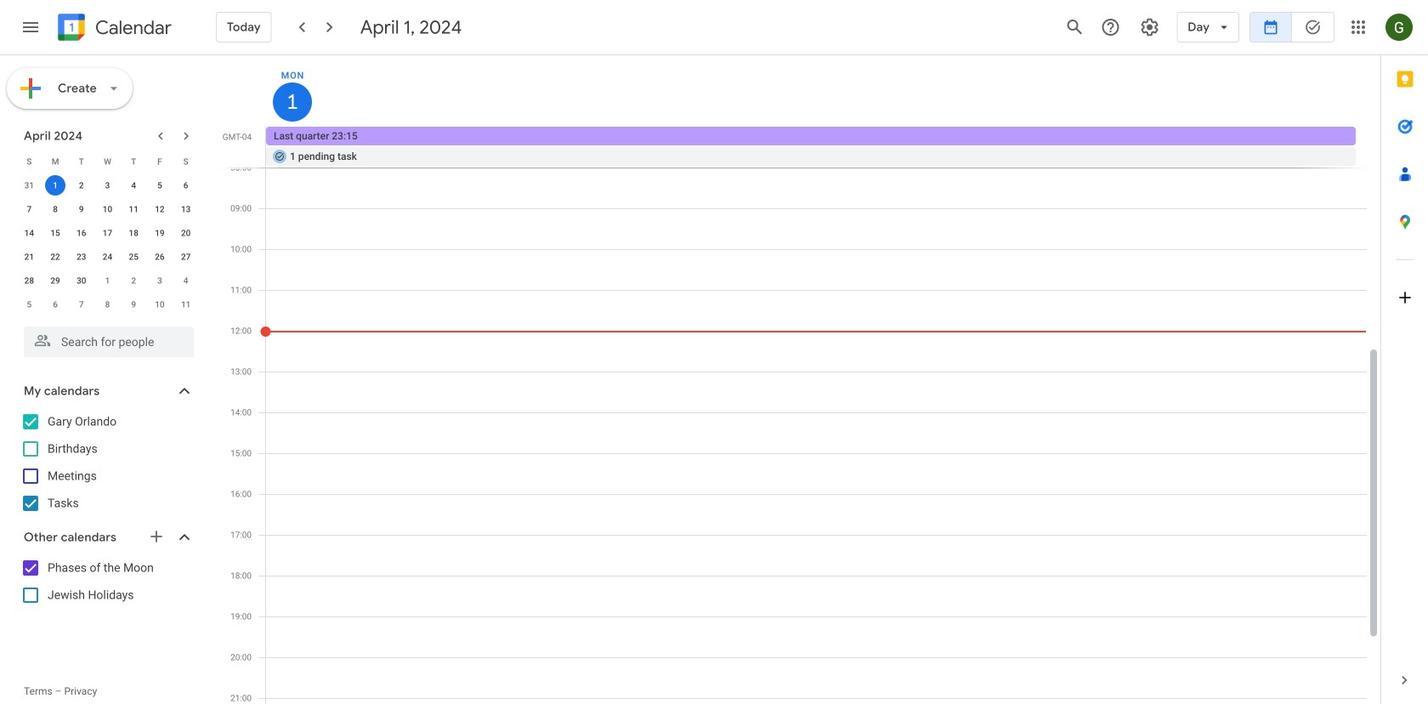 Task type: vqa. For each thing, say whether or not it's contained in the screenshot.
July 5 element at the top left
no



Task type: locate. For each thing, give the bounding box(es) containing it.
tab list
[[1382, 55, 1428, 656]]

5 element
[[150, 175, 170, 196]]

main drawer image
[[20, 17, 41, 37]]

Search for people text field
[[34, 327, 184, 357]]

7 element
[[19, 199, 39, 219]]

cell
[[266, 127, 1366, 168], [42, 173, 68, 197]]

1, today element
[[45, 175, 66, 196]]

25 element
[[123, 247, 144, 267]]

my calendars list
[[3, 408, 211, 517]]

None search field
[[0, 320, 211, 357]]

row
[[258, 127, 1381, 168], [16, 150, 199, 173], [16, 173, 199, 197], [16, 197, 199, 221], [16, 221, 199, 245], [16, 245, 199, 269], [16, 269, 199, 292], [16, 292, 199, 316]]

0 vertical spatial cell
[[266, 127, 1366, 168]]

16 element
[[71, 223, 92, 243]]

may 3 element
[[150, 270, 170, 291]]

heading inside the calendar element
[[92, 17, 172, 38]]

0 horizontal spatial cell
[[42, 173, 68, 197]]

heading
[[92, 17, 172, 38]]

11 element
[[123, 199, 144, 219]]

13 element
[[176, 199, 196, 219]]

21 element
[[19, 247, 39, 267]]

cell inside april 2024 grid
[[42, 173, 68, 197]]

30 element
[[71, 270, 92, 291]]

6 element
[[176, 175, 196, 196]]

may 10 element
[[150, 294, 170, 315]]

22 element
[[45, 247, 66, 267]]

17 element
[[97, 223, 118, 243]]

calendar element
[[54, 10, 172, 48]]

29 element
[[45, 270, 66, 291]]

1 horizontal spatial cell
[[266, 127, 1366, 168]]

4 element
[[123, 175, 144, 196]]

8 element
[[45, 199, 66, 219]]

may 4 element
[[176, 270, 196, 291]]

10 element
[[97, 199, 118, 219]]

27 element
[[176, 247, 196, 267]]

23 element
[[71, 247, 92, 267]]

grid
[[218, 55, 1381, 704]]

other calendars list
[[3, 554, 211, 609]]

3 element
[[97, 175, 118, 196]]

row group
[[16, 173, 199, 316]]

1 vertical spatial cell
[[42, 173, 68, 197]]



Task type: describe. For each thing, give the bounding box(es) containing it.
settings menu image
[[1140, 17, 1160, 37]]

may 5 element
[[19, 294, 39, 315]]

monday, april 1, today element
[[273, 82, 312, 122]]

28 element
[[19, 270, 39, 291]]

may 6 element
[[45, 294, 66, 315]]

may 11 element
[[176, 294, 196, 315]]

19 element
[[150, 223, 170, 243]]

18 element
[[123, 223, 144, 243]]

may 8 element
[[97, 294, 118, 315]]

20 element
[[176, 223, 196, 243]]

9 element
[[71, 199, 92, 219]]

add other calendars image
[[148, 528, 165, 545]]

2 element
[[71, 175, 92, 196]]

may 1 element
[[97, 270, 118, 291]]

may 2 element
[[123, 270, 144, 291]]

24 element
[[97, 247, 118, 267]]

15 element
[[45, 223, 66, 243]]

14 element
[[19, 223, 39, 243]]

may 7 element
[[71, 294, 92, 315]]

12 element
[[150, 199, 170, 219]]

march 31 element
[[19, 175, 39, 196]]

may 9 element
[[123, 294, 144, 315]]

april 2024 grid
[[16, 150, 199, 316]]

26 element
[[150, 247, 170, 267]]



